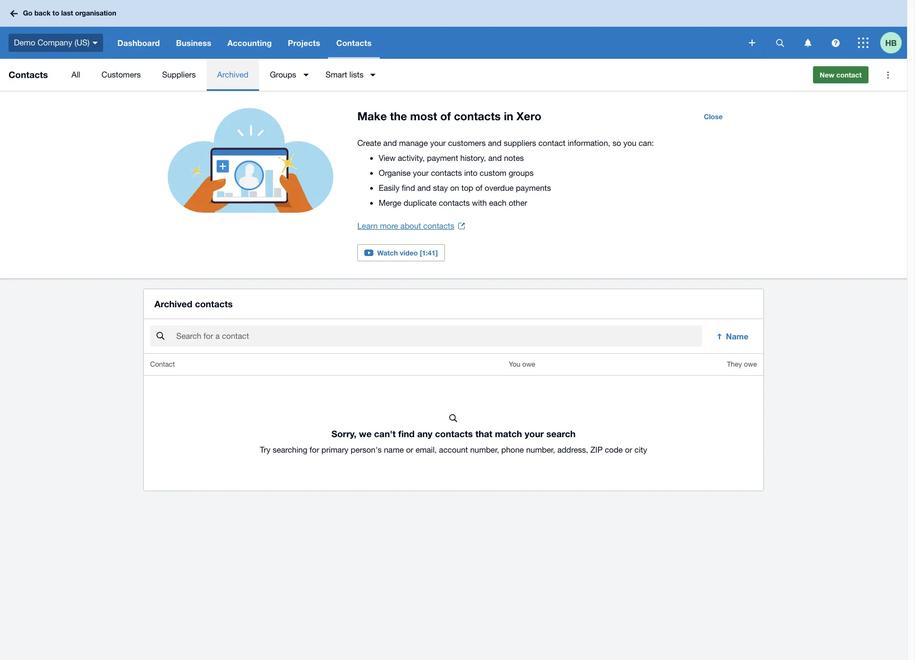 Task type: locate. For each thing, give the bounding box(es) containing it.
your up payment
[[430, 138, 446, 148]]

banner
[[0, 0, 908, 59]]

contact inside "button"
[[837, 71, 862, 79]]

contacts
[[336, 38, 372, 48], [9, 69, 48, 80]]

0 horizontal spatial number,
[[470, 445, 499, 454]]

your inside "contact list table" element
[[525, 428, 544, 439]]

contacts
[[454, 110, 501, 123], [431, 168, 462, 177], [439, 198, 470, 207], [423, 221, 455, 230], [195, 298, 233, 310], [435, 428, 473, 439]]

video
[[400, 249, 418, 257]]

find
[[402, 183, 415, 192], [398, 428, 415, 439]]

archived inside button
[[217, 70, 249, 79]]

information,
[[568, 138, 611, 148]]

1 horizontal spatial archived
[[217, 70, 249, 79]]

dashboard link
[[109, 27, 168, 59]]

1 horizontal spatial svg image
[[749, 40, 756, 46]]

groups button
[[259, 59, 315, 91]]

top
[[462, 183, 474, 192]]

1 owe from the left
[[523, 360, 536, 368]]

svg image
[[858, 37, 869, 48], [776, 39, 784, 47], [805, 39, 812, 47], [92, 42, 98, 44]]

owe right you
[[523, 360, 536, 368]]

projects
[[288, 38, 320, 48]]

close
[[704, 112, 723, 121]]

0 vertical spatial your
[[430, 138, 446, 148]]

svg image
[[10, 10, 18, 17], [832, 39, 840, 47], [749, 40, 756, 46]]

the
[[390, 110, 407, 123]]

and left suppliers
[[488, 138, 502, 148]]

that
[[476, 428, 493, 439]]

email,
[[416, 445, 437, 454]]

activity,
[[398, 153, 425, 162]]

owe for they owe
[[744, 360, 757, 368]]

1 vertical spatial of
[[476, 183, 483, 192]]

2 vertical spatial your
[[525, 428, 544, 439]]

sorry, we can't find any contacts that match your search
[[332, 428, 576, 439]]

0 vertical spatial of
[[440, 110, 451, 123]]

0 horizontal spatial svg image
[[10, 10, 18, 17]]

menu
[[61, 59, 805, 91]]

find inside "contact list table" element
[[398, 428, 415, 439]]

contacts down demo
[[9, 69, 48, 80]]

and up custom
[[489, 153, 502, 162]]

0 horizontal spatial of
[[440, 110, 451, 123]]

accounting
[[227, 38, 272, 48]]

actions menu image
[[878, 64, 899, 86]]

customers
[[102, 70, 141, 79]]

find up duplicate
[[402, 183, 415, 192]]

custom
[[480, 168, 507, 177]]

make the most of contacts in xero
[[358, 110, 542, 123]]

your down activity,
[[413, 168, 429, 177]]

owe for you owe
[[523, 360, 536, 368]]

overdue
[[485, 183, 514, 192]]

name
[[726, 331, 749, 341]]

person's
[[351, 445, 382, 454]]

primary
[[322, 445, 349, 454]]

can't
[[374, 428, 396, 439]]

other
[[509, 198, 528, 207]]

of
[[440, 110, 451, 123], [476, 183, 483, 192]]

2 owe from the left
[[744, 360, 757, 368]]

number, down search
[[526, 445, 555, 454]]

smart lists
[[326, 70, 364, 79]]

on
[[450, 183, 459, 192]]

0 horizontal spatial or
[[406, 445, 414, 454]]

1 horizontal spatial number,
[[526, 445, 555, 454]]

contact
[[837, 71, 862, 79], [539, 138, 566, 148]]

contact right new
[[837, 71, 862, 79]]

or left city
[[625, 445, 633, 454]]

create
[[358, 138, 381, 148]]

1 vertical spatial find
[[398, 428, 415, 439]]

customers
[[448, 138, 486, 148]]

find left the any
[[398, 428, 415, 439]]

owe right they
[[744, 360, 757, 368]]

1 horizontal spatial owe
[[744, 360, 757, 368]]

payments
[[516, 183, 551, 192]]

contacts up lists
[[336, 38, 372, 48]]

suppliers
[[162, 70, 196, 79]]

watch video [1:41] button
[[358, 244, 445, 261]]

go back to last organisation
[[23, 9, 116, 17]]

archived for archived
[[217, 70, 249, 79]]

view
[[379, 153, 396, 162]]

or right the name
[[406, 445, 414, 454]]

1 vertical spatial contacts
[[9, 69, 48, 80]]

0 horizontal spatial owe
[[523, 360, 536, 368]]

and
[[384, 138, 397, 148], [488, 138, 502, 148], [489, 153, 502, 162], [418, 183, 431, 192]]

or
[[406, 445, 414, 454], [625, 445, 633, 454]]

all button
[[61, 59, 91, 91]]

go
[[23, 9, 33, 17]]

navigation
[[109, 27, 742, 59]]

stay
[[433, 183, 448, 192]]

city
[[635, 445, 648, 454]]

owe
[[523, 360, 536, 368], [744, 360, 757, 368]]

1 vertical spatial your
[[413, 168, 429, 177]]

archived for archived contacts
[[154, 298, 193, 310]]

1 number, from the left
[[470, 445, 499, 454]]

1 horizontal spatial or
[[625, 445, 633, 454]]

menu containing all
[[61, 59, 805, 91]]

try searching for primary person's name or email, account number, phone number, address, zip code or city
[[260, 445, 648, 454]]

2 horizontal spatial your
[[525, 428, 544, 439]]

any
[[417, 428, 433, 439]]

accounting button
[[219, 27, 280, 59]]

navigation inside banner
[[109, 27, 742, 59]]

more
[[380, 221, 398, 230]]

you
[[624, 138, 637, 148]]

archived
[[217, 70, 249, 79], [154, 298, 193, 310]]

number,
[[470, 445, 499, 454], [526, 445, 555, 454]]

1 horizontal spatial contact
[[837, 71, 862, 79]]

try
[[260, 445, 271, 454]]

suppliers button
[[151, 59, 207, 91]]

easily find and stay on top of overdue payments
[[379, 183, 551, 192]]

demo
[[14, 38, 35, 47]]

1 vertical spatial archived
[[154, 298, 193, 310]]

match
[[495, 428, 522, 439]]

of right most
[[440, 110, 451, 123]]

manage
[[399, 138, 428, 148]]

payment
[[427, 153, 458, 162]]

you owe
[[509, 360, 536, 368]]

0 horizontal spatial contacts
[[9, 69, 48, 80]]

0 horizontal spatial archived
[[154, 298, 193, 310]]

business button
[[168, 27, 219, 59]]

number, down that
[[470, 445, 499, 454]]

banner containing hb
[[0, 0, 908, 59]]

learn more about contacts
[[358, 221, 455, 230]]

0 vertical spatial contacts
[[336, 38, 372, 48]]

0 vertical spatial contact
[[837, 71, 862, 79]]

we
[[359, 428, 372, 439]]

contact right suppliers
[[539, 138, 566, 148]]

to
[[53, 9, 59, 17]]

navigation containing dashboard
[[109, 27, 742, 59]]

of right the top
[[476, 183, 483, 192]]

contacts button
[[328, 27, 380, 59]]

your right match on the bottom right of page
[[525, 428, 544, 439]]

name
[[384, 445, 404, 454]]

0 vertical spatial archived
[[217, 70, 249, 79]]

projects button
[[280, 27, 328, 59]]

archived menu item
[[207, 59, 259, 91]]

1 vertical spatial contact
[[539, 138, 566, 148]]

1 horizontal spatial contacts
[[336, 38, 372, 48]]

0 vertical spatial find
[[402, 183, 415, 192]]

customers button
[[91, 59, 151, 91]]

contact
[[150, 360, 175, 368]]

suppliers
[[504, 138, 537, 148]]

and up duplicate
[[418, 183, 431, 192]]



Task type: describe. For each thing, give the bounding box(es) containing it.
search
[[547, 428, 576, 439]]

with
[[472, 198, 487, 207]]

contact list table element
[[144, 354, 764, 491]]

learn
[[358, 221, 378, 230]]

organise your contacts into custom groups
[[379, 168, 534, 177]]

hb button
[[881, 27, 908, 59]]

zip
[[591, 445, 603, 454]]

last
[[61, 9, 73, 17]]

they owe
[[727, 360, 757, 368]]

phone
[[502, 445, 524, 454]]

sorry,
[[332, 428, 357, 439]]

can:
[[639, 138, 654, 148]]

easily
[[379, 183, 400, 192]]

code
[[605, 445, 623, 454]]

svg image inside demo company (us) popup button
[[92, 42, 98, 44]]

you
[[509, 360, 521, 368]]

merge
[[379, 198, 402, 207]]

create and manage your customers and suppliers contact information, so you can:
[[358, 138, 654, 148]]

groups
[[270, 70, 296, 79]]

lists
[[350, 70, 364, 79]]

archived contacts
[[154, 298, 233, 310]]

each
[[489, 198, 507, 207]]

account
[[439, 445, 468, 454]]

0 horizontal spatial contact
[[539, 138, 566, 148]]

business
[[176, 38, 211, 48]]

most
[[410, 110, 437, 123]]

demo company (us) button
[[0, 27, 109, 59]]

go back to last organisation link
[[6, 4, 123, 23]]

for
[[310, 445, 319, 454]]

dashboard
[[117, 38, 160, 48]]

new
[[820, 71, 835, 79]]

contacts inside "contact list table" element
[[435, 428, 473, 439]]

(us)
[[74, 38, 90, 47]]

notes
[[504, 153, 524, 162]]

contacts inside dropdown button
[[336, 38, 372, 48]]

merge duplicate contacts with each other
[[379, 198, 528, 207]]

smart lists button
[[315, 59, 382, 91]]

1 or from the left
[[406, 445, 414, 454]]

2 or from the left
[[625, 445, 633, 454]]

1 horizontal spatial of
[[476, 183, 483, 192]]

company
[[38, 38, 72, 47]]

archived button
[[207, 59, 259, 91]]

2 horizontal spatial svg image
[[832, 39, 840, 47]]

close button
[[698, 108, 730, 125]]

watch
[[377, 249, 398, 257]]

2 number, from the left
[[526, 445, 555, 454]]

back
[[34, 9, 51, 17]]

groups
[[509, 168, 534, 177]]

so
[[613, 138, 621, 148]]

history,
[[461, 153, 486, 162]]

new contact button
[[813, 66, 869, 83]]

[1:41]
[[420, 249, 438, 257]]

all
[[71, 70, 80, 79]]

demo company (us)
[[14, 38, 90, 47]]

and up view
[[384, 138, 397, 148]]

new contact
[[820, 71, 862, 79]]

hb
[[886, 38, 897, 47]]

view activity, payment history, and notes
[[379, 153, 524, 162]]

in
[[504, 110, 514, 123]]

they
[[727, 360, 742, 368]]

into
[[464, 168, 478, 177]]

Search for a contact field
[[175, 326, 703, 346]]

about
[[401, 221, 421, 230]]

searching
[[273, 445, 308, 454]]

xero
[[517, 110, 542, 123]]

duplicate
[[404, 198, 437, 207]]

make
[[358, 110, 387, 123]]

watch video [1:41]
[[377, 249, 438, 257]]

0 horizontal spatial your
[[413, 168, 429, 177]]

address,
[[558, 445, 589, 454]]

organise
[[379, 168, 411, 177]]

learn more about contacts link
[[358, 219, 465, 234]]

svg image inside go back to last organisation link
[[10, 10, 18, 17]]

organisation
[[75, 9, 116, 17]]

smart
[[326, 70, 347, 79]]

1 horizontal spatial your
[[430, 138, 446, 148]]



Task type: vqa. For each thing, say whether or not it's contained in the screenshot.
left Archived
yes



